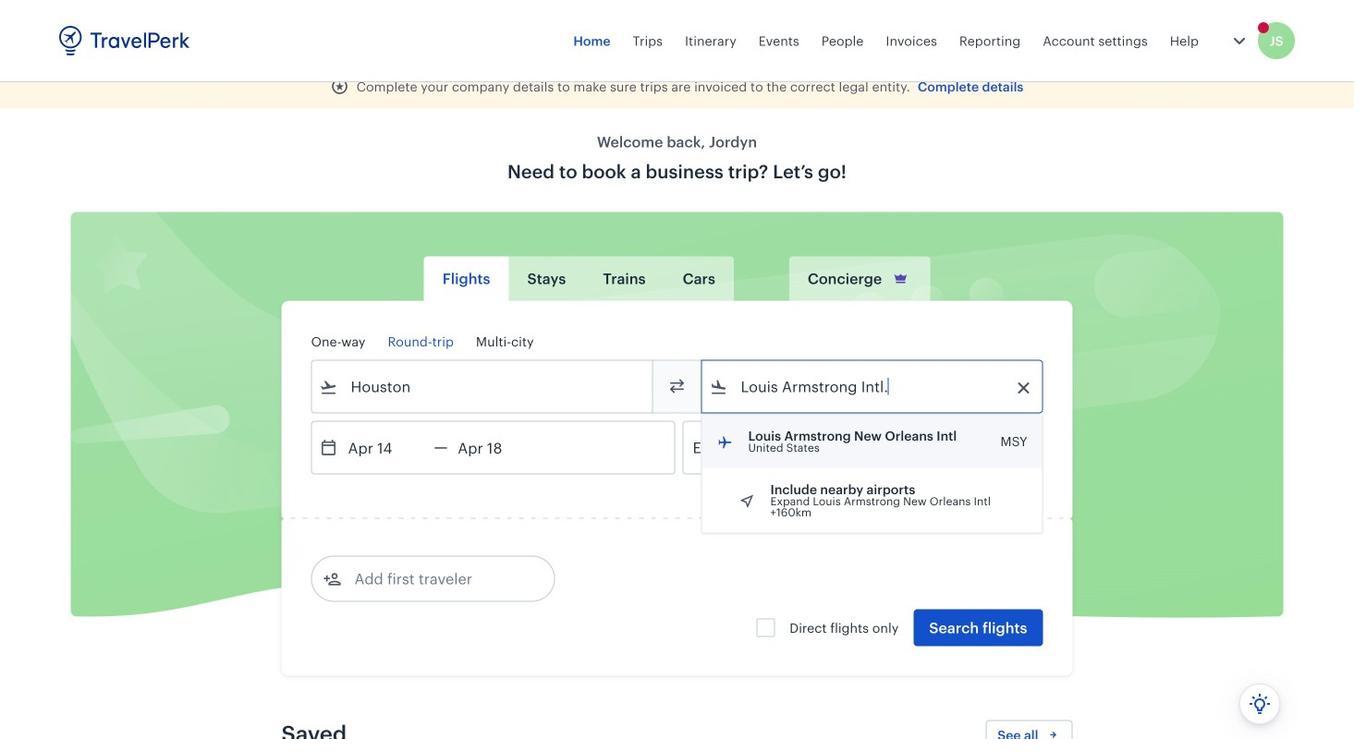 Task type: describe. For each thing, give the bounding box(es) containing it.
Add first traveler search field
[[342, 564, 534, 594]]

Return text field
[[448, 422, 544, 474]]

To search field
[[728, 372, 1018, 402]]

From search field
[[338, 372, 628, 402]]



Task type: locate. For each thing, give the bounding box(es) containing it.
Depart text field
[[338, 422, 434, 474]]



Task type: vqa. For each thing, say whether or not it's contained in the screenshot.
the add traveler search box
no



